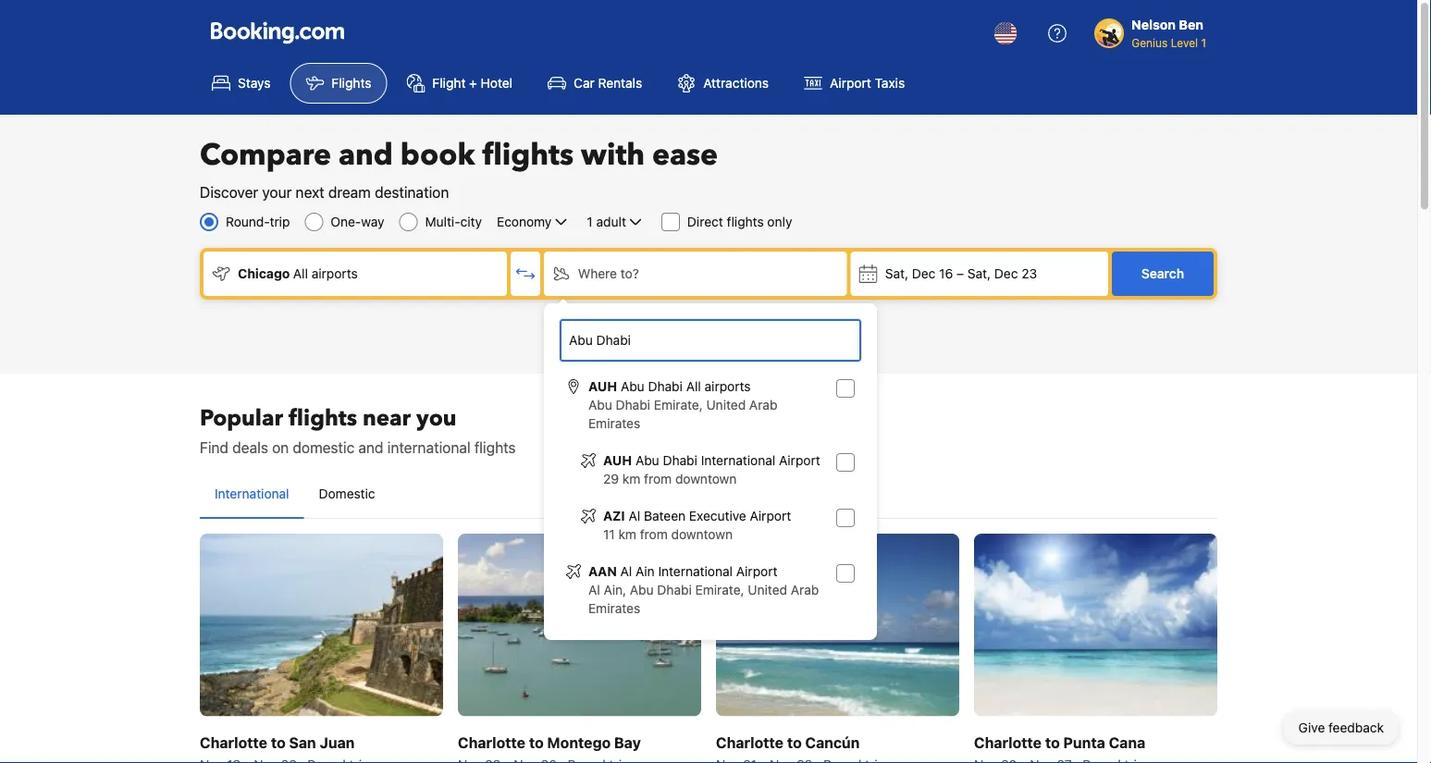 Task type: vqa. For each thing, say whether or not it's contained in the screenshot.
long for I have completed more than 5 bookings, why didn't I level up?
no



Task type: locate. For each thing, give the bounding box(es) containing it.
domestic button
[[304, 470, 390, 518]]

1 vertical spatial arab
[[791, 583, 819, 598]]

23
[[1022, 266, 1038, 281]]

abu up 29
[[589, 398, 613, 413]]

2 vertical spatial international
[[659, 564, 733, 579]]

from up bateen at the left of the page
[[644, 472, 672, 487]]

charlotte to punta cana link
[[975, 534, 1218, 764]]

1 charlotte from the left
[[200, 734, 268, 751]]

1 left adult in the top of the page
[[587, 214, 593, 230]]

international inside auh abu dhabi international airport 29 km from downtown
[[701, 453, 776, 468]]

all
[[293, 266, 308, 281], [687, 379, 701, 394]]

29
[[604, 472, 619, 487]]

0 vertical spatial km
[[623, 472, 641, 487]]

0 vertical spatial downtown
[[676, 472, 737, 487]]

charlotte to montego bay
[[458, 734, 641, 751]]

1 vertical spatial airports
[[705, 379, 751, 394]]

al
[[629, 509, 641, 524], [621, 564, 632, 579], [589, 583, 600, 598]]

dec left 16
[[912, 266, 936, 281]]

1 vertical spatial international
[[215, 486, 289, 502]]

1 vertical spatial and
[[359, 439, 384, 457]]

international down deals in the left bottom of the page
[[215, 486, 289, 502]]

only
[[768, 214, 793, 230]]

emirates down ain,
[[589, 601, 641, 616]]

popular
[[200, 403, 283, 434]]

sat,
[[886, 266, 909, 281], [968, 266, 991, 281]]

from inside azi al bateen executive airport 11 km from downtown
[[640, 527, 668, 542]]

1 vertical spatial emirate,
[[696, 583, 745, 598]]

charlotte to san juan link
[[200, 534, 443, 764]]

downtown inside auh abu dhabi international airport 29 km from downtown
[[676, 472, 737, 487]]

1 vertical spatial from
[[640, 527, 668, 542]]

Airport or city text field
[[567, 330, 854, 351]]

to left the cancún at the bottom
[[788, 734, 802, 751]]

to
[[271, 734, 286, 751], [529, 734, 544, 751], [788, 734, 802, 751], [1046, 734, 1060, 751]]

international inside aan al ain international airport al ain, abu dhabi emirate, united arab emirates
[[659, 564, 733, 579]]

flights
[[332, 75, 372, 91]]

1 vertical spatial km
[[619, 527, 637, 542]]

1 vertical spatial auh
[[604, 453, 632, 468]]

0 horizontal spatial airports
[[312, 266, 358, 281]]

2 charlotte from the left
[[458, 734, 526, 751]]

charlotte for charlotte to san juan
[[200, 734, 268, 751]]

2 to from the left
[[529, 734, 544, 751]]

to inside "link"
[[788, 734, 802, 751]]

you
[[417, 403, 457, 434]]

charlotte to montego bay link
[[458, 534, 702, 764]]

downtown inside azi al bateen executive airport 11 km from downtown
[[672, 527, 733, 542]]

km inside auh abu dhabi international airport 29 km from downtown
[[623, 472, 641, 487]]

dhabi inside aan al ain international airport al ain, abu dhabi emirate, united arab emirates
[[658, 583, 692, 598]]

stays
[[238, 75, 271, 91]]

0 vertical spatial from
[[644, 472, 672, 487]]

0 vertical spatial 1
[[1202, 36, 1207, 49]]

taxis
[[875, 75, 905, 91]]

sat, left 16
[[886, 266, 909, 281]]

0 vertical spatial airports
[[312, 266, 358, 281]]

sat, right –
[[968, 266, 991, 281]]

al right the azi
[[629, 509, 641, 524]]

2 vertical spatial al
[[589, 583, 600, 598]]

1 horizontal spatial arab
[[791, 583, 819, 598]]

km right 11
[[619, 527, 637, 542]]

to left montego
[[529, 734, 544, 751]]

emirates
[[589, 416, 641, 431], [589, 601, 641, 616]]

1 inside nelson ben genius level 1
[[1202, 36, 1207, 49]]

4 charlotte from the left
[[975, 734, 1042, 751]]

1 vertical spatial united
[[748, 583, 788, 598]]

car rentals link
[[532, 63, 658, 104]]

international button
[[200, 470, 304, 518]]

charlotte left punta on the right bottom
[[975, 734, 1042, 751]]

emirate, down "airport or city" text box
[[654, 398, 703, 413]]

on
[[272, 439, 289, 457]]

charlotte left montego
[[458, 734, 526, 751]]

and
[[339, 135, 393, 175], [359, 439, 384, 457]]

0 vertical spatial emirate,
[[654, 398, 703, 413]]

downtown down the executive
[[672, 527, 733, 542]]

all down "airport or city" text box
[[687, 379, 701, 394]]

0 vertical spatial united
[[707, 398, 746, 413]]

emirate,
[[654, 398, 703, 413], [696, 583, 745, 598]]

auh inside auh abu dhabi international airport 29 km from downtown
[[604, 453, 632, 468]]

flights
[[483, 135, 574, 175], [727, 214, 764, 230], [289, 403, 357, 434], [475, 439, 516, 457]]

airport taxis
[[830, 75, 905, 91]]

1 horizontal spatial sat,
[[968, 266, 991, 281]]

ain
[[636, 564, 655, 579]]

aan al ain international airport al ain, abu dhabi emirate, united arab emirates
[[589, 564, 819, 616]]

from for bateen
[[640, 527, 668, 542]]

united
[[707, 398, 746, 413], [748, 583, 788, 598]]

1 horizontal spatial dec
[[995, 266, 1019, 281]]

1 horizontal spatial united
[[748, 583, 788, 598]]

2 emirates from the top
[[589, 601, 641, 616]]

destination
[[375, 184, 449, 201]]

attractions link
[[662, 63, 785, 104]]

1 to from the left
[[271, 734, 286, 751]]

charlotte left san
[[200, 734, 268, 751]]

emirate, down azi al bateen executive airport 11 km from downtown
[[696, 583, 745, 598]]

dhabi down auh abu dhabi all airports abu dhabi emirate, united arab emirates
[[663, 453, 698, 468]]

0 vertical spatial and
[[339, 135, 393, 175]]

airport for abu dhabi international airport
[[779, 453, 821, 468]]

charlotte inside "link"
[[716, 734, 784, 751]]

al left "ain"
[[621, 564, 632, 579]]

all right the "chicago"
[[293, 266, 308, 281]]

airport inside auh abu dhabi international airport 29 km from downtown
[[779, 453, 821, 468]]

dec
[[912, 266, 936, 281], [995, 266, 1019, 281]]

your
[[262, 184, 292, 201]]

airports
[[312, 266, 358, 281], [705, 379, 751, 394]]

auh inside auh abu dhabi all airports abu dhabi emirate, united arab emirates
[[589, 379, 618, 394]]

3 to from the left
[[788, 734, 802, 751]]

to left punta on the right bottom
[[1046, 734, 1060, 751]]

0 horizontal spatial arab
[[750, 398, 778, 413]]

tab list
[[200, 470, 1218, 520]]

ain,
[[604, 583, 627, 598]]

press enter to select airport, and then press spacebar to add another airport element
[[559, 370, 863, 626]]

1 horizontal spatial 1
[[1202, 36, 1207, 49]]

1 adult button
[[585, 211, 647, 233]]

to left san
[[271, 734, 286, 751]]

flights up economy
[[483, 135, 574, 175]]

airport inside aan al ain international airport al ain, abu dhabi emirate, united arab emirates
[[737, 564, 778, 579]]

auh for 29
[[604, 453, 632, 468]]

downtown
[[676, 472, 737, 487], [672, 527, 733, 542]]

dhabi down "airport or city" text box
[[648, 379, 683, 394]]

1 vertical spatial downtown
[[672, 527, 733, 542]]

way
[[361, 214, 385, 230]]

km right 29
[[623, 472, 641, 487]]

charlotte to san juan image
[[200, 534, 443, 717]]

chicago
[[238, 266, 290, 281]]

dhabi right ain,
[[658, 583, 692, 598]]

2 sat, from the left
[[968, 266, 991, 281]]

0 horizontal spatial dec
[[912, 266, 936, 281]]

airports down "airport or city" text box
[[705, 379, 751, 394]]

1 emirates from the top
[[589, 416, 641, 431]]

and up dream at the left
[[339, 135, 393, 175]]

from inside auh abu dhabi international airport 29 km from downtown
[[644, 472, 672, 487]]

abu
[[621, 379, 645, 394], [589, 398, 613, 413], [636, 453, 660, 468], [630, 583, 654, 598]]

abu up bateen at the left of the page
[[636, 453, 660, 468]]

sat, dec 16 – sat, dec 23 button
[[851, 252, 1109, 296]]

0 vertical spatial auh
[[589, 379, 618, 394]]

airports inside auh abu dhabi all airports abu dhabi emirate, united arab emirates
[[705, 379, 751, 394]]

1 vertical spatial emirates
[[589, 601, 641, 616]]

charlotte to punta cana image
[[975, 534, 1218, 717]]

flight
[[433, 75, 466, 91]]

airports down one-
[[312, 266, 358, 281]]

arab inside auh abu dhabi all airports abu dhabi emirate, united arab emirates
[[750, 398, 778, 413]]

charlotte for charlotte to punta cana
[[975, 734, 1042, 751]]

0 horizontal spatial 1
[[587, 214, 593, 230]]

arab
[[750, 398, 778, 413], [791, 583, 819, 598]]

charlotte to cancún image
[[716, 534, 960, 717]]

1 right level
[[1202, 36, 1207, 49]]

from
[[644, 472, 672, 487], [640, 527, 668, 542]]

from down bateen at the left of the page
[[640, 527, 668, 542]]

and down "near"
[[359, 439, 384, 457]]

emirates up 29
[[589, 416, 641, 431]]

one-
[[331, 214, 361, 230]]

give feedback button
[[1284, 712, 1400, 745]]

charlotte left the cancún at the bottom
[[716, 734, 784, 751]]

downtown up the executive
[[676, 472, 737, 487]]

flights left only
[[727, 214, 764, 230]]

al down aan
[[589, 583, 600, 598]]

cancún
[[806, 734, 860, 751]]

0 horizontal spatial united
[[707, 398, 746, 413]]

abu down "ain"
[[630, 583, 654, 598]]

0 vertical spatial emirates
[[589, 416, 641, 431]]

to?
[[621, 266, 639, 281]]

0 vertical spatial arab
[[750, 398, 778, 413]]

near
[[363, 403, 411, 434]]

al inside azi al bateen executive airport 11 km from downtown
[[629, 509, 641, 524]]

trip
[[270, 214, 290, 230]]

1 vertical spatial all
[[687, 379, 701, 394]]

and inside popular flights near you find deals on domestic and international flights
[[359, 439, 384, 457]]

booking.com logo image
[[211, 22, 344, 44], [211, 22, 344, 44]]

1 vertical spatial al
[[621, 564, 632, 579]]

1 vertical spatial 1
[[587, 214, 593, 230]]

+
[[469, 75, 478, 91]]

0 horizontal spatial all
[[293, 266, 308, 281]]

compare and book flights with ease discover your next dream destination
[[200, 135, 718, 201]]

charlotte for charlotte to cancún
[[716, 734, 784, 751]]

16
[[940, 266, 954, 281]]

popular flights near you find deals on domestic and international flights
[[200, 403, 516, 457]]

0 vertical spatial international
[[701, 453, 776, 468]]

0 horizontal spatial sat,
[[886, 266, 909, 281]]

0 vertical spatial al
[[629, 509, 641, 524]]

4 to from the left
[[1046, 734, 1060, 751]]

1 horizontal spatial airports
[[705, 379, 751, 394]]

ease
[[653, 135, 718, 175]]

and inside compare and book flights with ease discover your next dream destination
[[339, 135, 393, 175]]

0 vertical spatial all
[[293, 266, 308, 281]]

3 charlotte from the left
[[716, 734, 784, 751]]

downtown for executive
[[672, 527, 733, 542]]

airport inside azi al bateen executive airport 11 km from downtown
[[750, 509, 792, 524]]

auh abu dhabi all airports abu dhabi emirate, united arab emirates
[[589, 379, 778, 431]]

sat, dec 16 – sat, dec 23
[[886, 266, 1038, 281]]

dec left the 23
[[995, 266, 1019, 281]]

km inside azi al bateen executive airport 11 km from downtown
[[619, 527, 637, 542]]

international down azi al bateen executive airport 11 km from downtown
[[659, 564, 733, 579]]

dhabi
[[648, 379, 683, 394], [616, 398, 651, 413], [663, 453, 698, 468], [658, 583, 692, 598]]

dhabi inside auh abu dhabi international airport 29 km from downtown
[[663, 453, 698, 468]]

1 horizontal spatial all
[[687, 379, 701, 394]]

international
[[701, 453, 776, 468], [215, 486, 289, 502], [659, 564, 733, 579]]

international up the executive
[[701, 453, 776, 468]]



Task type: describe. For each thing, give the bounding box(es) containing it.
ben
[[1180, 17, 1204, 32]]

auh abu dhabi international airport 29 km from downtown
[[604, 453, 821, 487]]

hotel
[[481, 75, 513, 91]]

deals
[[233, 439, 268, 457]]

to for montego
[[529, 734, 544, 751]]

to for punta
[[1046, 734, 1060, 751]]

emirate, inside aan al ain international airport al ain, abu dhabi emirate, united arab emirates
[[696, 583, 745, 598]]

give
[[1299, 721, 1326, 736]]

nelson
[[1132, 17, 1176, 32]]

united inside auh abu dhabi all airports abu dhabi emirate, united arab emirates
[[707, 398, 746, 413]]

domestic
[[293, 439, 355, 457]]

punta
[[1064, 734, 1106, 751]]

abu inside aan al ain international airport al ain, abu dhabi emirate, united arab emirates
[[630, 583, 654, 598]]

dhabi up 29
[[616, 398, 651, 413]]

al for al ain international airport
[[621, 564, 632, 579]]

charlotte to cancún link
[[716, 534, 960, 764]]

–
[[957, 266, 965, 281]]

united inside aan al ain international airport al ain, abu dhabi emirate, united arab emirates
[[748, 583, 788, 598]]

airport for al ain international airport
[[737, 564, 778, 579]]

charlotte to cancún
[[716, 734, 860, 751]]

find
[[200, 439, 229, 457]]

abu down "airport or city" text box
[[621, 379, 645, 394]]

1 adult
[[587, 214, 627, 230]]

nelson ben genius level 1
[[1132, 17, 1207, 49]]

round-
[[226, 214, 270, 230]]

to for cancún
[[788, 734, 802, 751]]

discover
[[200, 184, 258, 201]]

rentals
[[598, 75, 643, 91]]

emirates inside aan al ain international airport al ain, abu dhabi emirate, united arab emirates
[[589, 601, 641, 616]]

emirate, inside auh abu dhabi all airports abu dhabi emirate, united arab emirates
[[654, 398, 703, 413]]

airport taxis link
[[789, 63, 921, 104]]

charlotte to san juan
[[200, 734, 355, 751]]

km for auh
[[623, 472, 641, 487]]

chicago all airports
[[238, 266, 358, 281]]

multi-city
[[425, 214, 482, 230]]

azi al bateen executive airport 11 km from downtown
[[604, 509, 792, 542]]

flights right international
[[475, 439, 516, 457]]

flights link
[[290, 63, 387, 104]]

bay
[[615, 734, 641, 751]]

international
[[388, 439, 471, 457]]

dream
[[328, 184, 371, 201]]

one-way
[[331, 214, 385, 230]]

juan
[[320, 734, 355, 751]]

next
[[296, 184, 325, 201]]

flight + hotel link
[[391, 63, 529, 104]]

charlotte for charlotte to montego bay
[[458, 734, 526, 751]]

executive
[[690, 509, 747, 524]]

international for al ain, abu dhabi emirate, united arab emirates
[[659, 564, 733, 579]]

flights up domestic
[[289, 403, 357, 434]]

book
[[401, 135, 475, 175]]

level
[[1172, 36, 1199, 49]]

airport for al bateen executive airport
[[750, 509, 792, 524]]

international inside button
[[215, 486, 289, 502]]

1 inside dropdown button
[[587, 214, 593, 230]]

bateen
[[644, 509, 686, 524]]

all inside auh abu dhabi all airports abu dhabi emirate, united arab emirates
[[687, 379, 701, 394]]

arab inside aan al ain international airport al ain, abu dhabi emirate, united arab emirates
[[791, 583, 819, 598]]

al for al bateen executive airport
[[629, 509, 641, 524]]

multi-
[[425, 214, 461, 230]]

city
[[461, 214, 482, 230]]

charlotte to montego bay image
[[458, 534, 702, 717]]

1 sat, from the left
[[886, 266, 909, 281]]

azi
[[604, 509, 625, 524]]

km for azi
[[619, 527, 637, 542]]

aan
[[589, 564, 617, 579]]

car rentals
[[574, 75, 643, 91]]

direct
[[688, 214, 724, 230]]

abu inside auh abu dhabi international airport 29 km from downtown
[[636, 453, 660, 468]]

where
[[578, 266, 617, 281]]

downtown for international
[[676, 472, 737, 487]]

international for 29 km from downtown
[[701, 453, 776, 468]]

from for dhabi
[[644, 472, 672, 487]]

search button
[[1113, 252, 1214, 296]]

give feedback
[[1299, 721, 1385, 736]]

san
[[289, 734, 316, 751]]

tab list containing international
[[200, 470, 1218, 520]]

economy
[[497, 214, 552, 230]]

to for san
[[271, 734, 286, 751]]

2 dec from the left
[[995, 266, 1019, 281]]

charlotte to punta cana
[[975, 734, 1146, 751]]

flight + hotel
[[433, 75, 513, 91]]

search
[[1142, 266, 1185, 281]]

attractions
[[704, 75, 769, 91]]

domestic
[[319, 486, 375, 502]]

direct flights only
[[688, 214, 793, 230]]

where to?
[[578, 266, 639, 281]]

stays link
[[196, 63, 286, 104]]

where to? button
[[544, 252, 848, 296]]

with
[[581, 135, 645, 175]]

adult
[[597, 214, 627, 230]]

emirates inside auh abu dhabi all airports abu dhabi emirate, united arab emirates
[[589, 416, 641, 431]]

montego
[[548, 734, 611, 751]]

round-trip
[[226, 214, 290, 230]]

feedback
[[1329, 721, 1385, 736]]

compare
[[200, 135, 331, 175]]

genius
[[1132, 36, 1168, 49]]

1 dec from the left
[[912, 266, 936, 281]]

auh for abu
[[589, 379, 618, 394]]

flights inside compare and book flights with ease discover your next dream destination
[[483, 135, 574, 175]]

car
[[574, 75, 595, 91]]



